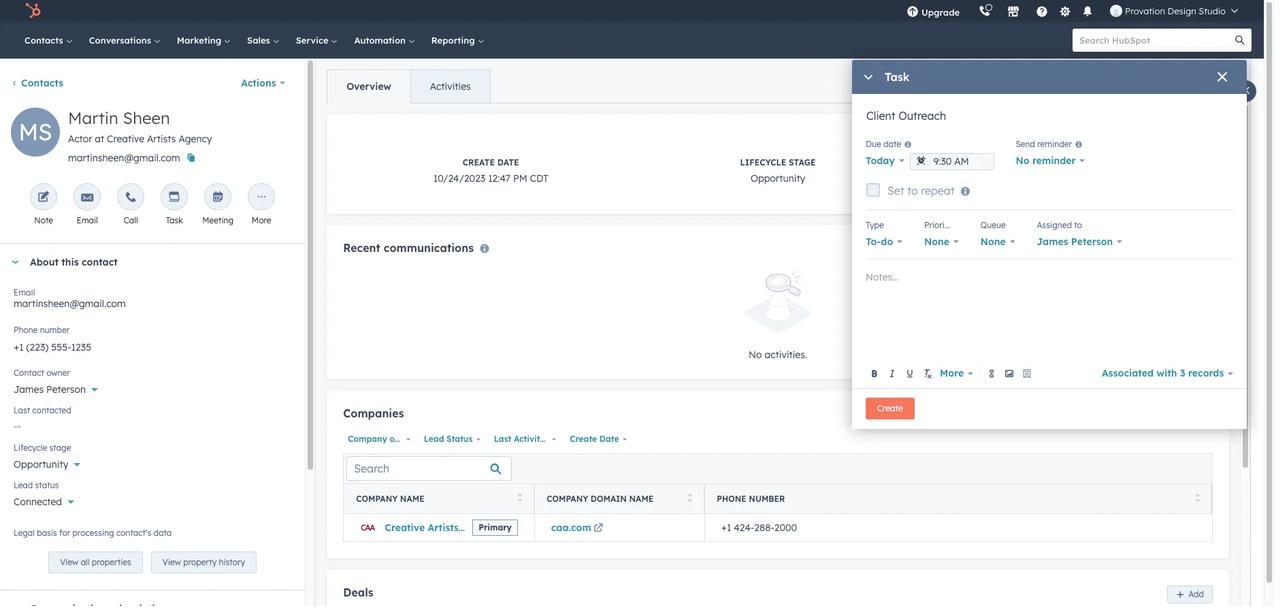 Task type: vqa. For each thing, say whether or not it's contained in the screenshot.
"owner" inside Company owner popup button
yes



Task type: locate. For each thing, give the bounding box(es) containing it.
0 horizontal spatial none button
[[925, 232, 959, 251]]

repeat
[[922, 184, 955, 197]]

settings image
[[1059, 6, 1072, 18]]

navigation
[[327, 69, 491, 104]]

0 vertical spatial lead
[[424, 434, 444, 444]]

owner right contact
[[46, 368, 70, 378]]

last right the "status"
[[494, 434, 512, 444]]

peterson down assigned to in the top of the page
[[1072, 236, 1114, 248]]

activities link
[[411, 70, 490, 103]]

none down queue
[[981, 236, 1006, 248]]

0 horizontal spatial agency
[[179, 133, 212, 145]]

0 horizontal spatial last activity date
[[494, 434, 567, 444]]

1 view from the left
[[60, 557, 79, 567]]

about this contact
[[30, 256, 118, 268]]

1 vertical spatial owner
[[390, 434, 415, 444]]

data
[[154, 528, 172, 538]]

hubspot link
[[16, 3, 51, 19]]

owner down companies
[[390, 434, 415, 444]]

overview
[[347, 80, 391, 93]]

artists
[[147, 133, 176, 145], [428, 522, 459, 534]]

2 view from the left
[[163, 557, 181, 567]]

1 horizontal spatial last
[[494, 434, 512, 444]]

email for email
[[77, 215, 98, 225]]

reporting
[[432, 35, 478, 46]]

help button
[[1031, 0, 1054, 22]]

provation design studio button
[[1103, 0, 1247, 22]]

last left the contacted
[[14, 405, 30, 415]]

0 horizontal spatial to
[[908, 184, 919, 197]]

menu
[[898, 0, 1248, 22]]

james peterson down assigned to in the top of the page
[[1038, 236, 1114, 248]]

company for company owner
[[348, 434, 387, 444]]

james peterson button for assigned to
[[1038, 232, 1123, 251]]

opportunity down 'stage'
[[751, 172, 806, 185]]

activity
[[1045, 157, 1086, 168], [514, 434, 545, 444]]

press to sort. image for company domain name
[[688, 493, 693, 503]]

1 horizontal spatial owner
[[390, 434, 415, 444]]

reminder down send reminder
[[1033, 155, 1076, 167]]

no down send
[[1016, 155, 1030, 167]]

none for priority
[[925, 236, 950, 248]]

no reminder button
[[1016, 151, 1086, 170]]

last activity date down send reminder
[[1021, 157, 1110, 168]]

2 horizontal spatial last
[[1021, 157, 1042, 168]]

contacts link
[[16, 22, 81, 59], [11, 77, 63, 89]]

none down priority
[[925, 236, 950, 248]]

0 vertical spatial create
[[463, 157, 495, 168]]

meeting
[[202, 215, 234, 225]]

phone number
[[14, 325, 70, 335]]

press to sort. image
[[1196, 493, 1201, 503]]

creative artists agency
[[385, 522, 497, 534]]

contact's
[[116, 528, 151, 538]]

no for no activities.
[[749, 349, 762, 361]]

1 vertical spatial lead
[[14, 480, 33, 490]]

no inside "popup button"
[[1016, 155, 1030, 167]]

creative down name
[[385, 522, 425, 534]]

Search search field
[[347, 457, 512, 481]]

reminder for no reminder
[[1033, 155, 1076, 167]]

activity down send reminder
[[1045, 157, 1086, 168]]

create inside button
[[878, 403, 903, 414]]

lead inside lead status popup button
[[424, 434, 444, 444]]

1 horizontal spatial none button
[[981, 232, 1016, 251]]

Phone number text field
[[14, 333, 292, 360]]

company
[[348, 434, 387, 444], [356, 494, 398, 504], [547, 494, 589, 504]]

creative inside martin sheen actor at creative artists agency
[[107, 133, 144, 145]]

james peterson button
[[1038, 232, 1123, 251], [14, 376, 292, 398]]

actor
[[68, 133, 92, 145]]

1 vertical spatial opportunity
[[14, 458, 68, 471]]

owner for company owner
[[390, 434, 415, 444]]

0 vertical spatial james peterson
[[1038, 236, 1114, 248]]

none button for priority
[[925, 232, 959, 251]]

view left all
[[60, 557, 79, 567]]

0 horizontal spatial lifecycle
[[14, 443, 47, 453]]

martinsheen@gmail.com
[[68, 152, 180, 164], [14, 298, 126, 310]]

1 horizontal spatial view
[[163, 557, 181, 567]]

0 horizontal spatial view
[[60, 557, 79, 567]]

lead for lead status
[[14, 480, 33, 490]]

contacted
[[32, 405, 71, 415]]

1 horizontal spatial activity
[[1045, 157, 1086, 168]]

no inside alert
[[749, 349, 762, 361]]

lifecycle left stage
[[14, 443, 47, 453]]

none button down queue
[[981, 232, 1016, 251]]

press to sort. image down last activity date "popup button"
[[517, 493, 523, 503]]

call
[[124, 215, 138, 225]]

james peterson button for contact owner
[[14, 376, 292, 398]]

view property history
[[163, 557, 245, 567]]

to right the assigned
[[1075, 220, 1083, 230]]

james down the assigned
[[1038, 236, 1069, 248]]

424-
[[734, 522, 755, 534]]

1 vertical spatial reminder
[[1033, 155, 1076, 167]]

task image
[[168, 191, 181, 204]]

activity left create date
[[514, 434, 545, 444]]

1 horizontal spatial peterson
[[1072, 236, 1114, 248]]

reminder inside "popup button"
[[1033, 155, 1076, 167]]

menu item
[[970, 0, 973, 22]]

lifecycle inside lifecycle stage opportunity
[[741, 157, 787, 168]]

search image
[[1236, 35, 1246, 45]]

0 horizontal spatial james peterson button
[[14, 376, 292, 398]]

email martinsheen@gmail.com
[[14, 287, 126, 310]]

view property history link
[[151, 552, 257, 574]]

james peterson button up the last contacted text box
[[14, 376, 292, 398]]

2 vertical spatial last
[[494, 434, 512, 444]]

artists down sheen at the left top of the page
[[147, 133, 176, 145]]

phone left the number
[[14, 325, 38, 335]]

1 vertical spatial email
[[14, 287, 35, 298]]

lifecycle left 'stage'
[[741, 157, 787, 168]]

provation design studio
[[1126, 5, 1227, 16]]

1 vertical spatial martinsheen@gmail.com
[[14, 298, 126, 310]]

1 horizontal spatial create
[[570, 434, 597, 444]]

0 vertical spatial creative
[[107, 133, 144, 145]]

1 horizontal spatial phone
[[717, 494, 747, 504]]

property
[[183, 557, 217, 567]]

0 horizontal spatial activity
[[514, 434, 545, 444]]

phone up the +1
[[717, 494, 747, 504]]

2 press to sort. element from the left
[[688, 493, 693, 505]]

0 vertical spatial no
[[1016, 155, 1030, 167]]

marketplaces image
[[1008, 6, 1020, 18]]

peterson
[[1072, 236, 1114, 248], [46, 383, 86, 396]]

at
[[95, 133, 104, 145]]

lifecycle
[[741, 157, 787, 168], [14, 443, 47, 453]]

create for create date
[[570, 434, 597, 444]]

last down send
[[1021, 157, 1042, 168]]

calling icon image
[[979, 5, 992, 18]]

today button
[[866, 151, 905, 170]]

james peterson button down assigned to in the top of the page
[[1038, 232, 1123, 251]]

status
[[447, 434, 473, 444]]

james for contact owner
[[14, 383, 44, 396]]

0 vertical spatial james peterson button
[[1038, 232, 1123, 251]]

call image
[[125, 191, 137, 204]]

0 horizontal spatial james
[[14, 383, 44, 396]]

1 vertical spatial artists
[[428, 522, 459, 534]]

1 vertical spatial create
[[878, 403, 903, 414]]

1 horizontal spatial none
[[981, 236, 1006, 248]]

2 vertical spatial create
[[570, 434, 597, 444]]

0 horizontal spatial task
[[166, 215, 183, 225]]

view all properties link
[[48, 552, 143, 574]]

communications
[[384, 241, 474, 255]]

0 horizontal spatial create
[[463, 157, 495, 168]]

1 vertical spatial activity
[[514, 434, 545, 444]]

2 none button from the left
[[981, 232, 1016, 251]]

email down email icon
[[77, 215, 98, 225]]

view for view all properties
[[60, 557, 79, 567]]

view
[[60, 557, 79, 567], [163, 557, 181, 567]]

0 horizontal spatial no
[[749, 349, 762, 361]]

automation
[[354, 35, 408, 46]]

more
[[252, 215, 271, 225], [940, 367, 964, 380]]

domain
[[591, 494, 627, 504]]

contacts
[[25, 35, 66, 46], [21, 77, 63, 89]]

press to sort. image
[[517, 493, 523, 503], [688, 493, 693, 503]]

martinsheen@gmail.com down at
[[68, 152, 180, 164]]

press to sort. element for company domain name
[[688, 493, 693, 505]]

more button
[[938, 364, 976, 383]]

1 horizontal spatial james peterson
[[1038, 236, 1114, 248]]

view all properties
[[60, 557, 131, 567]]

1 none from the left
[[925, 236, 950, 248]]

creative right at
[[107, 133, 144, 145]]

reminder up no reminder "popup button"
[[1038, 139, 1073, 149]]

stage
[[789, 157, 816, 168]]

james peterson
[[1038, 236, 1114, 248], [14, 383, 86, 396]]

caret image
[[11, 260, 19, 264]]

company down companies
[[348, 434, 387, 444]]

artists left primary
[[428, 522, 459, 534]]

0 vertical spatial email
[[77, 215, 98, 225]]

1 horizontal spatial last activity date
[[1021, 157, 1110, 168]]

Title text field
[[866, 108, 1234, 135]]

2000
[[775, 522, 798, 534]]

1 vertical spatial lifecycle
[[14, 443, 47, 453]]

to
[[908, 184, 919, 197], [1075, 220, 1083, 230]]

activities
[[430, 80, 471, 93]]

0 vertical spatial artists
[[147, 133, 176, 145]]

0 horizontal spatial press to sort. image
[[517, 493, 523, 503]]

owner inside popup button
[[390, 434, 415, 444]]

email image
[[81, 191, 93, 204]]

lead up connected
[[14, 480, 33, 490]]

email
[[77, 215, 98, 225], [14, 287, 35, 298]]

1 vertical spatial james peterson button
[[14, 376, 292, 398]]

about this contact button
[[0, 244, 292, 281]]

task down 'task' image
[[166, 215, 183, 225]]

upgrade image
[[907, 6, 919, 18]]

company up caa.com
[[547, 494, 589, 504]]

0 vertical spatial james
[[1038, 236, 1069, 248]]

note
[[34, 215, 53, 225]]

peterson up the contacted
[[46, 383, 86, 396]]

create inside "popup button"
[[570, 434, 597, 444]]

create date 10/24/2023 12:47 pm cdt
[[434, 157, 549, 185]]

1 horizontal spatial james
[[1038, 236, 1069, 248]]

history
[[219, 557, 245, 567]]

creative
[[107, 133, 144, 145], [385, 522, 425, 534]]

create inside create date 10/24/2023 12:47 pm cdt
[[463, 157, 495, 168]]

2 none from the left
[[981, 236, 1006, 248]]

associated with 3 records button
[[1103, 364, 1234, 383]]

calling icon button
[[974, 2, 997, 20]]

view left property
[[163, 557, 181, 567]]

1 horizontal spatial artists
[[428, 522, 459, 534]]

company left name
[[356, 494, 398, 504]]

company inside popup button
[[348, 434, 387, 444]]

1 press to sort. element from the left
[[517, 493, 523, 505]]

note image
[[38, 191, 50, 204]]

1 horizontal spatial creative
[[385, 522, 425, 534]]

none button down priority
[[925, 232, 959, 251]]

2 press to sort. image from the left
[[688, 493, 693, 503]]

0 vertical spatial agency
[[179, 133, 212, 145]]

with
[[1157, 367, 1178, 380]]

0 vertical spatial opportunity
[[751, 172, 806, 185]]

opportunity down lifecycle stage at the left bottom of page
[[14, 458, 68, 471]]

1 horizontal spatial task
[[885, 70, 910, 84]]

martinsheen@gmail.com up the number
[[14, 298, 126, 310]]

1 none button from the left
[[925, 232, 959, 251]]

1 vertical spatial phone
[[717, 494, 747, 504]]

0 horizontal spatial last
[[14, 405, 30, 415]]

0 horizontal spatial phone
[[14, 325, 38, 335]]

owner
[[46, 368, 70, 378], [390, 434, 415, 444]]

1 horizontal spatial email
[[77, 215, 98, 225]]

0 horizontal spatial email
[[14, 287, 35, 298]]

0 horizontal spatial more
[[252, 215, 271, 225]]

1 press to sort. image from the left
[[517, 493, 523, 503]]

3 press to sort. element from the left
[[1196, 493, 1201, 505]]

press to sort. element for phone number
[[1196, 493, 1201, 505]]

no left "activities."
[[749, 349, 762, 361]]

status
[[35, 480, 59, 490]]

1 horizontal spatial james peterson button
[[1038, 232, 1123, 251]]

0 horizontal spatial creative
[[107, 133, 144, 145]]

1 horizontal spatial to
[[1075, 220, 1083, 230]]

0 horizontal spatial peterson
[[46, 383, 86, 396]]

1 vertical spatial more
[[940, 367, 964, 380]]

task right "minimize dialog" icon
[[885, 70, 910, 84]]

1 horizontal spatial more
[[940, 367, 964, 380]]

lead for lead status
[[424, 434, 444, 444]]

conversations link
[[81, 22, 169, 59]]

lifecycle for lifecycle stage opportunity
[[741, 157, 787, 168]]

1 vertical spatial last
[[14, 405, 30, 415]]

last activity date left create date
[[494, 434, 567, 444]]

10/24/2023
[[434, 172, 486, 185]]

creative artists agency link
[[385, 522, 497, 534]]

0 horizontal spatial james peterson
[[14, 383, 86, 396]]

1 horizontal spatial press to sort. image
[[688, 493, 693, 503]]

last contacted
[[14, 405, 71, 415]]

0 vertical spatial owner
[[46, 368, 70, 378]]

1 vertical spatial contacts
[[21, 77, 63, 89]]

1 vertical spatial to
[[1075, 220, 1083, 230]]

date up 12:47
[[498, 157, 519, 168]]

1 vertical spatial no
[[749, 349, 762, 361]]

to right set
[[908, 184, 919, 197]]

overview link
[[328, 70, 411, 103]]

add
[[1189, 589, 1205, 599]]

0 horizontal spatial artists
[[147, 133, 176, 145]]

lead left the "status"
[[424, 434, 444, 444]]

1 vertical spatial last activity date
[[494, 434, 567, 444]]

1 horizontal spatial no
[[1016, 155, 1030, 167]]

0 vertical spatial contacts
[[25, 35, 66, 46]]

1 vertical spatial james peterson
[[14, 383, 86, 396]]

press to sort. image right name at the bottom
[[688, 493, 693, 503]]

link opens in a new window image
[[594, 524, 604, 534], [594, 524, 604, 534]]

0 vertical spatial phone
[[14, 325, 38, 335]]

james peterson down contact owner
[[14, 383, 86, 396]]

processing
[[73, 528, 114, 538]]

records
[[1189, 367, 1225, 380]]

0 horizontal spatial press to sort. element
[[517, 493, 523, 505]]

0 horizontal spatial lead
[[14, 480, 33, 490]]

1 horizontal spatial opportunity
[[751, 172, 806, 185]]

email down "caret" image
[[14, 287, 35, 298]]

1 vertical spatial peterson
[[46, 383, 86, 396]]

menu containing provation design studio
[[898, 0, 1248, 22]]

due date
[[866, 139, 902, 149]]

lead
[[424, 434, 444, 444], [14, 480, 33, 490]]

date up domain
[[600, 434, 619, 444]]

1 horizontal spatial lifecycle
[[741, 157, 787, 168]]

james peterson for to
[[1038, 236, 1114, 248]]

email inside email martinsheen@gmail.com
[[14, 287, 35, 298]]

marketing link
[[169, 22, 239, 59]]

press to sort. element
[[517, 493, 523, 505], [688, 493, 693, 505], [1196, 493, 1201, 505]]

primary
[[479, 522, 512, 532]]

2 horizontal spatial create
[[878, 403, 903, 414]]

lead status
[[424, 434, 473, 444]]

0 vertical spatial reminder
[[1038, 139, 1073, 149]]

0 vertical spatial peterson
[[1072, 236, 1114, 248]]

1 vertical spatial james
[[14, 383, 44, 396]]

0 vertical spatial activity
[[1045, 157, 1086, 168]]

2 horizontal spatial press to sort. element
[[1196, 493, 1201, 505]]

activities.
[[765, 349, 808, 361]]

james down contact
[[14, 383, 44, 396]]

1 vertical spatial agency
[[462, 522, 497, 534]]

0 horizontal spatial none
[[925, 236, 950, 248]]



Task type: describe. For each thing, give the bounding box(es) containing it.
contact
[[14, 368, 44, 378]]

more image
[[255, 191, 268, 204]]

lifecycle stage opportunity
[[741, 157, 816, 185]]

Last contacted text field
[[14, 413, 292, 435]]

press to sort. image for company name
[[517, 493, 523, 503]]

email for email martinsheen@gmail.com
[[14, 287, 35, 298]]

all
[[81, 557, 90, 567]]

phone for phone number
[[717, 494, 747, 504]]

associated with 3 records
[[1103, 367, 1225, 380]]

legal basis for processing contact's data
[[14, 528, 172, 538]]

studio
[[1200, 5, 1227, 16]]

288-
[[755, 522, 775, 534]]

martin
[[68, 108, 118, 128]]

actions
[[241, 77, 276, 89]]

phone for phone number
[[14, 325, 38, 335]]

0 vertical spatial last
[[1021, 157, 1042, 168]]

opportunity inside lifecycle stage opportunity
[[751, 172, 806, 185]]

sheen
[[123, 108, 170, 128]]

help image
[[1037, 6, 1049, 18]]

companies
[[343, 407, 404, 420]]

connected button
[[14, 488, 292, 511]]

none button for queue
[[981, 232, 1016, 251]]

3
[[1181, 367, 1186, 380]]

lead status
[[14, 480, 59, 490]]

properties
[[92, 557, 131, 567]]

1 vertical spatial creative
[[385, 522, 425, 534]]

james peterson for owner
[[14, 383, 86, 396]]

lead status button
[[419, 430, 484, 448]]

connected
[[14, 496, 62, 508]]

company for company domain name
[[547, 494, 589, 504]]

no activities. alert
[[343, 271, 1214, 363]]

number
[[749, 494, 786, 504]]

company owner
[[348, 434, 415, 444]]

upgrade
[[922, 7, 960, 18]]

peterson for contact owner
[[46, 383, 86, 396]]

create button
[[866, 398, 915, 420]]

0 vertical spatial task
[[885, 70, 910, 84]]

date inside create date 10/24/2023 12:47 pm cdt
[[498, 157, 519, 168]]

lifecycle for lifecycle stage
[[14, 443, 47, 453]]

sales link
[[239, 22, 288, 59]]

press to sort. element for company name
[[517, 493, 523, 505]]

0 vertical spatial contacts link
[[16, 22, 81, 59]]

0 vertical spatial martinsheen@gmail.com
[[68, 152, 180, 164]]

company owner button
[[343, 430, 415, 448]]

queue
[[981, 220, 1006, 230]]

date right no reminder "popup button"
[[1089, 157, 1110, 168]]

activity inside "popup button"
[[514, 434, 545, 444]]

to for assigned
[[1075, 220, 1083, 230]]

reporting link
[[423, 22, 493, 59]]

last inside "popup button"
[[494, 434, 512, 444]]

company domain name
[[547, 494, 654, 504]]

more inside more "popup button"
[[940, 367, 964, 380]]

close dialog image
[[1218, 72, 1229, 83]]

view for view property history
[[163, 557, 181, 567]]

last activity date button
[[490, 430, 567, 448]]

recent
[[343, 241, 381, 255]]

notifications image
[[1082, 6, 1094, 18]]

hubspot image
[[25, 3, 41, 19]]

contact owner
[[14, 368, 70, 378]]

create for create date 10/24/2023 12:47 pm cdt
[[463, 157, 495, 168]]

sales
[[247, 35, 273, 46]]

minimize dialog image
[[864, 72, 874, 83]]

design
[[1168, 5, 1197, 16]]

james for assigned to
[[1038, 236, 1069, 248]]

search button
[[1229, 29, 1252, 52]]

navigation containing overview
[[327, 69, 491, 104]]

phone number
[[717, 494, 786, 504]]

peterson for assigned to
[[1072, 236, 1114, 248]]

provation
[[1126, 5, 1166, 16]]

notifications button
[[1077, 0, 1100, 22]]

set
[[888, 184, 905, 197]]

last activity date inside "popup button"
[[494, 434, 567, 444]]

artists inside martin sheen actor at creative artists agency
[[147, 133, 176, 145]]

about
[[30, 256, 59, 268]]

date
[[884, 139, 902, 149]]

caa.com link
[[551, 522, 606, 534]]

name
[[400, 494, 425, 504]]

create for create
[[878, 403, 903, 414]]

send reminder
[[1016, 139, 1073, 149]]

reminder for send reminder
[[1038, 139, 1073, 149]]

lifecycle stage
[[14, 443, 71, 453]]

1 vertical spatial task
[[166, 215, 183, 225]]

opportunity inside 'popup button'
[[14, 458, 68, 471]]

owner for contact owner
[[46, 368, 70, 378]]

assigned
[[1038, 220, 1073, 230]]

to-
[[866, 236, 881, 248]]

type
[[866, 220, 884, 230]]

Search HubSpot search field
[[1073, 29, 1240, 52]]

no reminder
[[1016, 155, 1076, 167]]

send
[[1016, 139, 1036, 149]]

martin sheen actor at creative artists agency
[[68, 108, 212, 145]]

cdt
[[530, 172, 549, 185]]

automation link
[[346, 22, 423, 59]]

legal
[[14, 528, 35, 538]]

deals
[[343, 586, 374, 599]]

none for queue
[[981, 236, 1006, 248]]

1 horizontal spatial agency
[[462, 522, 497, 534]]

assigned to
[[1038, 220, 1083, 230]]

date left create date
[[548, 434, 567, 444]]

company name
[[356, 494, 425, 504]]

no for no reminder
[[1016, 155, 1030, 167]]

add button
[[1168, 586, 1214, 604]]

to for set
[[908, 184, 919, 197]]

+1 424-288-2000
[[722, 522, 798, 534]]

+1
[[722, 522, 732, 534]]

agency inside martin sheen actor at creative artists agency
[[179, 133, 212, 145]]

name
[[630, 494, 654, 504]]

conversations
[[89, 35, 154, 46]]

company for company name
[[356, 494, 398, 504]]

associated
[[1103, 367, 1154, 380]]

james peterson image
[[1111, 5, 1123, 17]]

marketing
[[177, 35, 224, 46]]

to-do button
[[866, 232, 903, 251]]

create date button
[[565, 430, 631, 448]]

HH:MM text field
[[910, 153, 995, 170]]

settings link
[[1057, 4, 1074, 18]]

create date
[[570, 434, 619, 444]]

contact
[[82, 256, 118, 268]]

no activities.
[[749, 349, 808, 361]]

0 vertical spatial last activity date
[[1021, 157, 1110, 168]]

pm
[[513, 172, 528, 185]]

1 vertical spatial contacts link
[[11, 77, 63, 89]]

meeting image
[[212, 191, 224, 204]]



